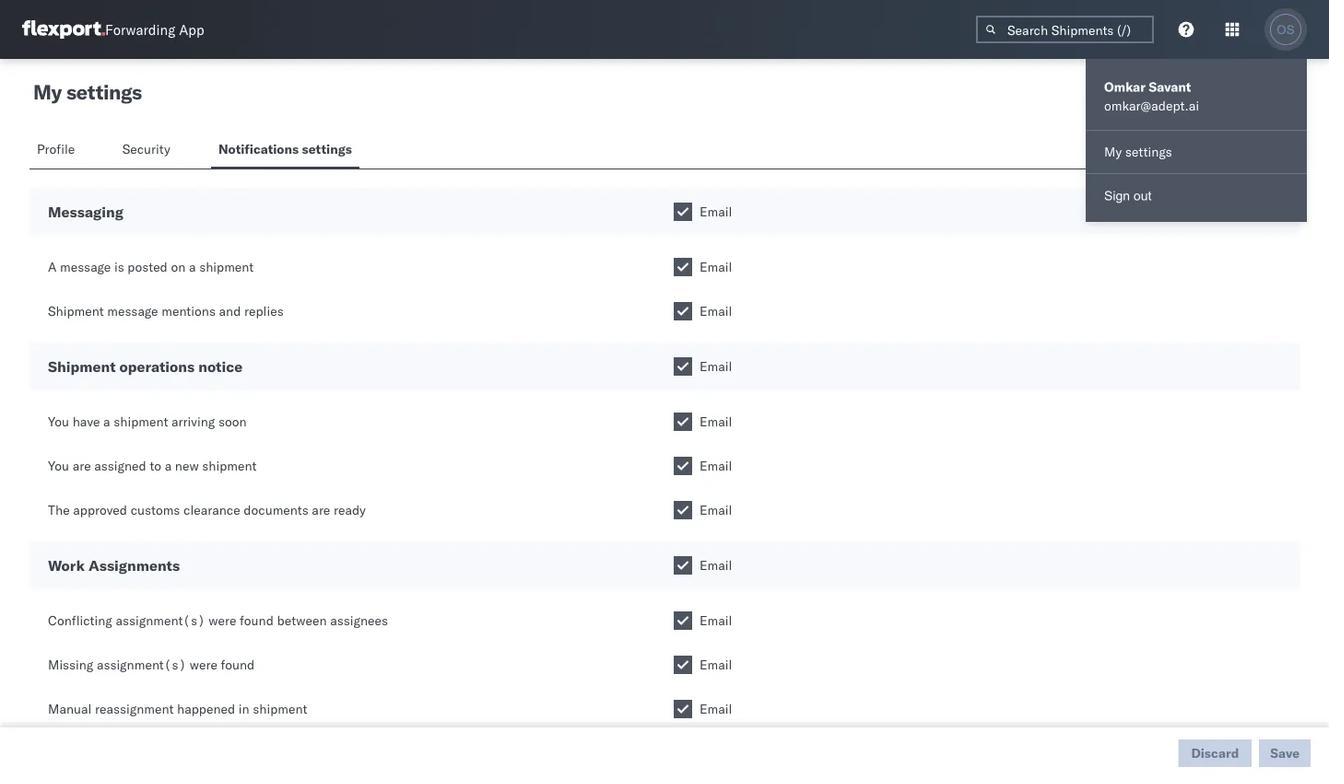 Task type: locate. For each thing, give the bounding box(es) containing it.
0 vertical spatial are
[[73, 458, 91, 474]]

1 vertical spatial found
[[221, 657, 255, 673]]

assignment(s) up reassignment on the bottom left of the page
[[97, 657, 186, 673]]

found left between
[[240, 613, 274, 629]]

1 vertical spatial are
[[312, 502, 330, 518]]

4 email from the top
[[700, 359, 732, 375]]

notice
[[198, 358, 243, 376]]

1 horizontal spatial settings
[[302, 141, 352, 157]]

notifications settings button
[[211, 133, 359, 169]]

a right have
[[103, 414, 110, 430]]

email for the approved customs clearance documents are ready
[[700, 502, 732, 518]]

a right to
[[165, 458, 172, 474]]

to
[[150, 458, 161, 474]]

sign
[[1104, 189, 1130, 203]]

0 vertical spatial message
[[60, 259, 111, 275]]

a
[[48, 259, 57, 275]]

0 horizontal spatial my
[[33, 79, 62, 105]]

shipment up have
[[48, 358, 116, 376]]

settings
[[66, 79, 142, 105], [302, 141, 352, 157], [1125, 144, 1172, 160]]

my up the sign
[[1104, 144, 1122, 160]]

clearance
[[183, 502, 240, 518]]

work assignments
[[48, 557, 180, 575]]

you are assigned to a new shipment
[[48, 458, 257, 474]]

found for conflicting assignment(s) were found between assignees
[[240, 613, 274, 629]]

1 vertical spatial assignment(s)
[[97, 657, 186, 673]]

shipment message mentions and replies
[[48, 303, 284, 319]]

missing
[[48, 657, 93, 673]]

None checkbox
[[674, 358, 692, 376], [674, 612, 692, 630], [674, 656, 692, 675], [674, 700, 692, 719], [674, 358, 692, 376], [674, 612, 692, 630], [674, 656, 692, 675], [674, 700, 692, 719]]

6 email from the top
[[700, 458, 732, 474]]

email
[[700, 204, 732, 220], [700, 259, 732, 275], [700, 303, 732, 319], [700, 359, 732, 375], [700, 414, 732, 430], [700, 458, 732, 474], [700, 502, 732, 518], [700, 558, 732, 574], [700, 613, 732, 629], [700, 657, 732, 673], [700, 701, 732, 718]]

arriving
[[171, 414, 215, 430]]

email for a message is posted on a shipment
[[700, 259, 732, 275]]

shipment for shipment operations notice
[[48, 358, 116, 376]]

omkar savant omkar@adept.ai
[[1104, 79, 1199, 114]]

email for shipment operations notice
[[700, 359, 732, 375]]

8 email from the top
[[700, 558, 732, 574]]

3 email from the top
[[700, 303, 732, 319]]

manual
[[48, 701, 92, 718]]

None checkbox
[[674, 203, 692, 221], [674, 258, 692, 277], [674, 302, 692, 321], [674, 413, 692, 431], [674, 457, 692, 476], [674, 501, 692, 520], [674, 557, 692, 575], [674, 203, 692, 221], [674, 258, 692, 277], [674, 302, 692, 321], [674, 413, 692, 431], [674, 457, 692, 476], [674, 501, 692, 520], [674, 557, 692, 575]]

0 horizontal spatial my settings
[[33, 79, 142, 105]]

found
[[240, 613, 274, 629], [221, 657, 255, 673]]

were up happened
[[190, 657, 217, 673]]

1 horizontal spatial are
[[312, 502, 330, 518]]

flexport. image
[[22, 20, 105, 39]]

0 horizontal spatial are
[[73, 458, 91, 474]]

assignment(s) up missing assignment(s) were found
[[116, 613, 205, 629]]

documents
[[244, 502, 309, 518]]

app
[[179, 21, 204, 38]]

you have a shipment arriving soon
[[48, 414, 247, 430]]

0 vertical spatial found
[[240, 613, 274, 629]]

savant
[[1149, 79, 1191, 95]]

2 shipment from the top
[[48, 358, 116, 376]]

were
[[209, 613, 236, 629], [190, 657, 217, 673]]

shipment right "in"
[[253, 701, 307, 718]]

you left have
[[48, 414, 69, 430]]

0 vertical spatial shipment
[[48, 303, 104, 319]]

you up the the
[[48, 458, 69, 474]]

assignments
[[88, 557, 180, 575]]

1 shipment from the top
[[48, 303, 104, 319]]

were left between
[[209, 613, 236, 629]]

message for a
[[60, 259, 111, 275]]

1 vertical spatial shipment
[[48, 358, 116, 376]]

found up "in"
[[221, 657, 255, 673]]

message down "is"
[[107, 303, 158, 319]]

email for shipment message mentions and replies
[[700, 303, 732, 319]]

replies
[[244, 303, 284, 319]]

shipment
[[48, 303, 104, 319], [48, 358, 116, 376]]

my settings up profile at left top
[[33, 79, 142, 105]]

2 email from the top
[[700, 259, 732, 275]]

are left the assigned
[[73, 458, 91, 474]]

is
[[114, 259, 124, 275]]

my
[[33, 79, 62, 105], [1104, 144, 1122, 160]]

email for you have a shipment arriving soon
[[700, 414, 732, 430]]

profile button
[[29, 133, 85, 169]]

settings up out
[[1125, 144, 1172, 160]]

a right on
[[189, 259, 196, 275]]

0 vertical spatial were
[[209, 613, 236, 629]]

shipment
[[199, 259, 254, 275], [114, 414, 168, 430], [202, 458, 257, 474], [253, 701, 307, 718]]

0 vertical spatial assignment(s)
[[116, 613, 205, 629]]

settings right notifications
[[302, 141, 352, 157]]

1 vertical spatial you
[[48, 458, 69, 474]]

message right a
[[60, 259, 111, 275]]

2 you from the top
[[48, 458, 69, 474]]

my settings up out
[[1104, 144, 1172, 160]]

1 you from the top
[[48, 414, 69, 430]]

shipment down a
[[48, 303, 104, 319]]

2 horizontal spatial a
[[189, 259, 196, 275]]

1 horizontal spatial my settings
[[1104, 144, 1172, 160]]

0 vertical spatial my
[[33, 79, 62, 105]]

have
[[73, 414, 100, 430]]

1 vertical spatial my
[[1104, 144, 1122, 160]]

email for missing assignment(s) were found
[[700, 657, 732, 673]]

2 horizontal spatial settings
[[1125, 144, 1172, 160]]

shipment up you are assigned to a new shipment
[[114, 414, 168, 430]]

1 horizontal spatial my
[[1104, 144, 1122, 160]]

shipment right new
[[202, 458, 257, 474]]

os button
[[1265, 8, 1307, 51]]

reassignment
[[95, 701, 174, 718]]

0 vertical spatial my settings
[[33, 79, 142, 105]]

are left ready
[[312, 502, 330, 518]]

1 vertical spatial were
[[190, 657, 217, 673]]

happened
[[177, 701, 235, 718]]

1 horizontal spatial a
[[165, 458, 172, 474]]

omkar
[[1104, 79, 1146, 95]]

settings down forwarding app link at the top left of the page
[[66, 79, 142, 105]]

my settings
[[33, 79, 142, 105], [1104, 144, 1172, 160]]

new
[[175, 458, 199, 474]]

you
[[48, 414, 69, 430], [48, 458, 69, 474]]

0 vertical spatial you
[[48, 414, 69, 430]]

work
[[48, 557, 85, 575]]

7 email from the top
[[700, 502, 732, 518]]

10 email from the top
[[700, 657, 732, 673]]

manual reassignment happened in shipment
[[48, 701, 307, 718]]

0 vertical spatial a
[[189, 259, 196, 275]]

message
[[60, 259, 111, 275], [107, 303, 158, 319]]

conflicting
[[48, 613, 112, 629]]

are
[[73, 458, 91, 474], [312, 502, 330, 518]]

11 email from the top
[[700, 701, 732, 718]]

9 email from the top
[[700, 613, 732, 629]]

assignment(s)
[[116, 613, 205, 629], [97, 657, 186, 673]]

a
[[189, 259, 196, 275], [103, 414, 110, 430], [165, 458, 172, 474]]

1 email from the top
[[700, 204, 732, 220]]

1 vertical spatial message
[[107, 303, 158, 319]]

5 email from the top
[[700, 414, 732, 430]]

my up profile at left top
[[33, 79, 62, 105]]

1 vertical spatial a
[[103, 414, 110, 430]]

shipment up and
[[199, 259, 254, 275]]

security
[[122, 141, 170, 157]]

assigned
[[94, 458, 146, 474]]

profile
[[37, 141, 75, 157]]



Task type: vqa. For each thing, say whether or not it's contained in the screenshot.
FCL corresponding to FLEX-1725764
no



Task type: describe. For each thing, give the bounding box(es) containing it.
the approved customs clearance documents are ready
[[48, 502, 366, 518]]

sign out button
[[1086, 178, 1307, 215]]

between
[[277, 613, 327, 629]]

email for manual reassignment happened in shipment
[[700, 701, 732, 718]]

were for missing
[[190, 657, 217, 673]]

omkar@adept.ai
[[1104, 98, 1199, 114]]

operations
[[119, 358, 195, 376]]

security button
[[115, 133, 182, 169]]

found for missing assignment(s) were found
[[221, 657, 255, 673]]

a message is posted on a shipment
[[48, 259, 254, 275]]

were for conflicting
[[209, 613, 236, 629]]

assignment(s) for conflicting
[[116, 613, 205, 629]]

messaging
[[48, 203, 123, 221]]

email for work assignments
[[700, 558, 732, 574]]

2 vertical spatial a
[[165, 458, 172, 474]]

assignees
[[330, 613, 388, 629]]

in
[[239, 701, 249, 718]]

1 vertical spatial my settings
[[1104, 144, 1172, 160]]

forwarding
[[105, 21, 175, 38]]

email for messaging
[[700, 204, 732, 220]]

you for you have a shipment arriving soon
[[48, 414, 69, 430]]

settings inside button
[[302, 141, 352, 157]]

email for you are assigned to a new shipment
[[700, 458, 732, 474]]

0 horizontal spatial settings
[[66, 79, 142, 105]]

out
[[1134, 189, 1152, 203]]

os
[[1277, 23, 1295, 36]]

forwarding app link
[[22, 20, 204, 39]]

customs
[[131, 502, 180, 518]]

approved
[[73, 502, 127, 518]]

conflicting assignment(s) were found between assignees
[[48, 613, 388, 629]]

notifications settings
[[218, 141, 352, 157]]

sign out
[[1104, 189, 1152, 203]]

my settings link
[[1086, 135, 1307, 170]]

shipment for shipment message mentions and replies
[[48, 303, 104, 319]]

and
[[219, 303, 241, 319]]

Search Shipments (/) text field
[[976, 16, 1154, 43]]

posted
[[127, 259, 168, 275]]

soon
[[218, 414, 247, 430]]

email for conflicting assignment(s) were found between assignees
[[700, 613, 732, 629]]

on
[[171, 259, 186, 275]]

0 horizontal spatial a
[[103, 414, 110, 430]]

you for you are assigned to a new shipment
[[48, 458, 69, 474]]

notifications
[[218, 141, 299, 157]]

the
[[48, 502, 70, 518]]

assignment(s) for missing
[[97, 657, 186, 673]]

missing assignment(s) were found
[[48, 657, 255, 673]]

mentions
[[161, 303, 216, 319]]

message for shipment
[[107, 303, 158, 319]]

forwarding app
[[105, 21, 204, 38]]

shipment operations notice
[[48, 358, 243, 376]]

ready
[[334, 502, 366, 518]]



